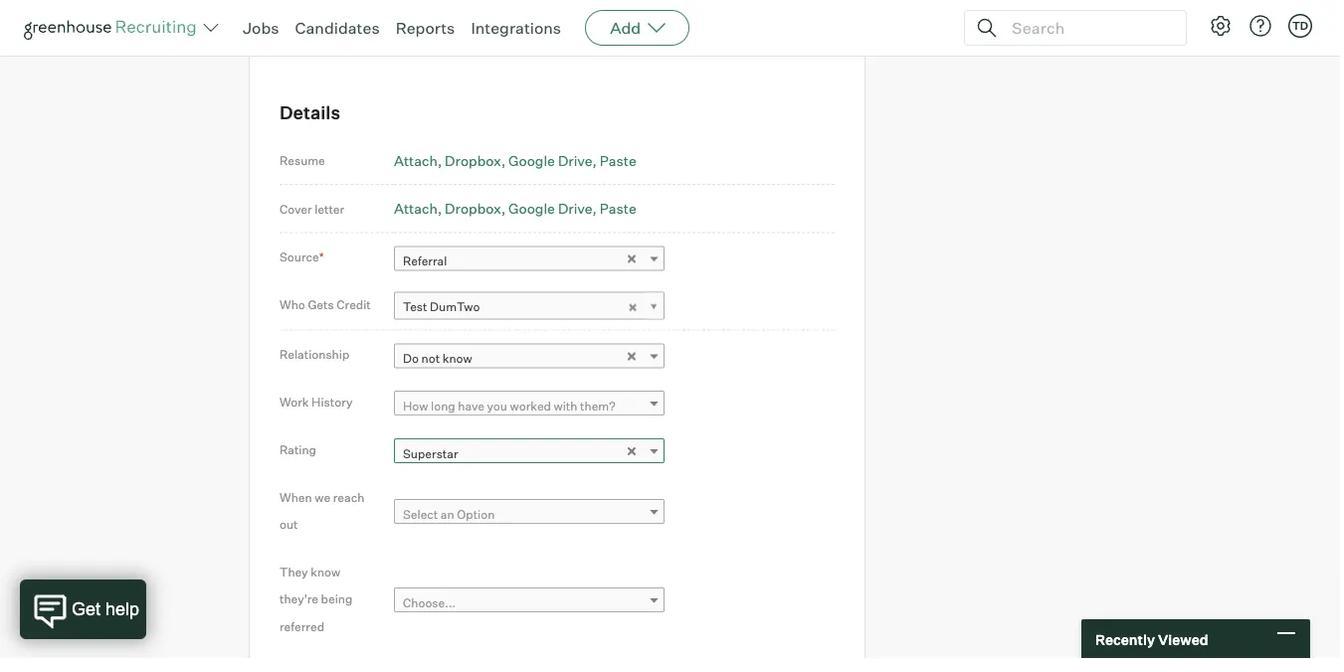 Task type: locate. For each thing, give the bounding box(es) containing it.
0 vertical spatial attach link
[[394, 152, 442, 169]]

1 paste from the top
[[600, 152, 637, 169]]

know inside they know they're being referred
[[311, 565, 341, 579]]

1 vertical spatial google
[[509, 200, 555, 217]]

paste link for resume
[[600, 152, 637, 169]]

0 vertical spatial google drive link
[[509, 152, 597, 169]]

1 horizontal spatial know
[[442, 351, 472, 366]]

1 dropbox from the top
[[445, 152, 501, 169]]

letter
[[315, 202, 344, 217]]

paste
[[600, 152, 637, 169], [600, 200, 637, 217]]

attach dropbox google drive paste for resume
[[394, 152, 637, 169]]

paste for cover letter
[[600, 200, 637, 217]]

0 vertical spatial drive
[[558, 152, 593, 169]]

google drive link for cover letter
[[509, 200, 597, 217]]

1 vertical spatial paste link
[[600, 200, 637, 217]]

1 attach from the top
[[394, 152, 438, 169]]

test
[[403, 300, 427, 315]]

know right not on the left bottom of page
[[442, 351, 472, 366]]

1 vertical spatial dropbox link
[[445, 200, 506, 217]]

add button
[[585, 10, 690, 46]]

1 vertical spatial google drive link
[[509, 200, 597, 217]]

who
[[280, 297, 305, 312]]

add inside "popup button"
[[610, 18, 641, 38]]

1 google from the top
[[509, 152, 555, 169]]

paste link
[[600, 152, 637, 169], [600, 200, 637, 217]]

1 paste link from the top
[[600, 152, 637, 169]]

another
[[436, 6, 487, 23]]

relationship
[[280, 347, 350, 362]]

0 vertical spatial google
[[509, 152, 555, 169]]

attach link
[[394, 152, 442, 169], [394, 200, 442, 217]]

select an option
[[403, 507, 495, 522]]

when we reach out
[[280, 490, 364, 532]]

1 horizontal spatial add
[[610, 18, 641, 38]]

1 vertical spatial know
[[311, 565, 341, 579]]

1 vertical spatial drive
[[558, 200, 593, 217]]

drive
[[558, 152, 593, 169], [558, 200, 593, 217]]

0 vertical spatial dropbox link
[[445, 152, 506, 169]]

reports link
[[396, 18, 455, 38]]

1 vertical spatial dropbox
[[445, 200, 501, 217]]

2 attach link from the top
[[394, 200, 442, 217]]

1 attach dropbox google drive paste from the top
[[394, 152, 637, 169]]

2 attach dropbox google drive paste from the top
[[394, 200, 637, 217]]

work
[[280, 395, 309, 410]]

1 vertical spatial attach
[[394, 200, 438, 217]]

1 google drive link from the top
[[509, 152, 597, 169]]

know up being
[[311, 565, 341, 579]]

2 paste from the top
[[600, 200, 637, 217]]

google drive link
[[509, 152, 597, 169], [509, 200, 597, 217]]

2 google from the top
[[509, 200, 555, 217]]

jobs link
[[243, 18, 279, 38]]

attach
[[394, 152, 438, 169], [394, 200, 438, 217]]

cover
[[280, 202, 312, 217]]

0 vertical spatial paste
[[600, 152, 637, 169]]

0 vertical spatial attach
[[394, 152, 438, 169]]

1 attach link from the top
[[394, 152, 442, 169]]

have
[[458, 399, 485, 414]]

drive for resume
[[558, 152, 593, 169]]

option
[[457, 507, 495, 522]]

with
[[554, 399, 578, 414]]

2 attach from the top
[[394, 200, 438, 217]]

td button
[[1285, 10, 1316, 42]]

jobs
[[243, 18, 279, 38]]

do
[[403, 351, 419, 366]]

source
[[280, 250, 319, 265]]

details
[[280, 101, 340, 123]]

know
[[442, 351, 472, 366], [311, 565, 341, 579]]

1 dropbox link from the top
[[445, 152, 506, 169]]

0 vertical spatial paste link
[[600, 152, 637, 169]]

0 vertical spatial know
[[442, 351, 472, 366]]

2 dropbox from the top
[[445, 200, 501, 217]]

add
[[406, 6, 433, 23], [610, 18, 641, 38]]

dropbox link
[[445, 152, 506, 169], [445, 200, 506, 217]]

1 vertical spatial paste
[[600, 200, 637, 217]]

2 drive from the top
[[558, 200, 593, 217]]

attach dropbox google drive paste
[[394, 152, 637, 169], [394, 200, 637, 217]]

0 horizontal spatial know
[[311, 565, 341, 579]]

google
[[509, 152, 555, 169], [509, 200, 555, 217]]

1 vertical spatial attach dropbox google drive paste
[[394, 200, 637, 217]]

google for cover letter
[[509, 200, 555, 217]]

when
[[280, 490, 312, 505]]

2 paste link from the top
[[600, 200, 637, 217]]

referral link
[[394, 246, 665, 275]]

test dumtwo link
[[394, 292, 665, 321]]

rating
[[280, 442, 316, 457]]

long
[[431, 399, 455, 414]]

1 vertical spatial attach link
[[394, 200, 442, 217]]

them?
[[580, 399, 616, 414]]

candidates
[[295, 18, 380, 38]]

greenhouse recruiting image
[[24, 16, 203, 40]]

choose... link
[[394, 588, 665, 617]]

dropbox
[[445, 152, 501, 169], [445, 200, 501, 217]]

attach for resume
[[394, 152, 438, 169]]

integrations link
[[471, 18, 561, 38]]

0 vertical spatial attach dropbox google drive paste
[[394, 152, 637, 169]]

+ add another link
[[394, 6, 487, 23]]

cover letter
[[280, 202, 344, 217]]

0 vertical spatial dropbox
[[445, 152, 501, 169]]

not
[[421, 351, 440, 366]]

2 dropbox link from the top
[[445, 200, 506, 217]]

1 drive from the top
[[558, 152, 593, 169]]

2 google drive link from the top
[[509, 200, 597, 217]]

recently
[[1096, 631, 1155, 649]]

test dumtwo
[[403, 300, 480, 315]]

drive for cover letter
[[558, 200, 593, 217]]

dropbox link for resume
[[445, 152, 506, 169]]

resume
[[280, 153, 325, 168]]



Task type: describe. For each thing, give the bounding box(es) containing it.
credit
[[337, 297, 371, 312]]

dropbox link for cover letter
[[445, 200, 506, 217]]

dumtwo
[[430, 300, 480, 315]]

how long have you worked with them? link
[[394, 391, 665, 420]]

paste for resume
[[600, 152, 637, 169]]

worked
[[510, 399, 551, 414]]

candidates link
[[295, 18, 380, 38]]

configure image
[[1209, 14, 1233, 38]]

paste link for cover letter
[[600, 200, 637, 217]]

+
[[394, 6, 403, 23]]

work history
[[280, 395, 353, 410]]

do not know
[[403, 351, 472, 366]]

we
[[315, 490, 331, 505]]

an
[[441, 507, 454, 522]]

attach for cover letter
[[394, 200, 438, 217]]

source *
[[280, 250, 324, 265]]

dropbox for cover letter
[[445, 200, 501, 217]]

out
[[280, 517, 298, 532]]

td button
[[1289, 14, 1312, 38]]

reports
[[396, 18, 455, 38]]

google for resume
[[509, 152, 555, 169]]

who gets credit
[[280, 297, 371, 312]]

viewed
[[1158, 631, 1209, 649]]

how long have you worked with them?
[[403, 399, 616, 414]]

they're
[[280, 592, 318, 607]]

do not know link
[[394, 344, 665, 372]]

Search text field
[[1007, 13, 1168, 42]]

attach dropbox google drive paste for cover letter
[[394, 200, 637, 217]]

google drive link for resume
[[509, 152, 597, 169]]

superstar
[[403, 446, 458, 461]]

select an option link
[[394, 500, 665, 529]]

choose...
[[403, 595, 456, 610]]

referral
[[403, 254, 447, 268]]

integrations
[[471, 18, 561, 38]]

select
[[403, 507, 438, 522]]

0 horizontal spatial add
[[406, 6, 433, 23]]

dropbox for resume
[[445, 152, 501, 169]]

td
[[1292, 19, 1309, 32]]

history
[[312, 395, 353, 410]]

how
[[403, 399, 428, 414]]

+ add another
[[394, 6, 487, 23]]

superstar link
[[394, 439, 665, 468]]

recently viewed
[[1096, 631, 1209, 649]]

you
[[487, 399, 507, 414]]

*
[[319, 250, 324, 265]]

they know they're being referred
[[280, 565, 353, 634]]

being
[[321, 592, 353, 607]]

they
[[280, 565, 308, 579]]

reach
[[333, 490, 364, 505]]

gets
[[308, 297, 334, 312]]

attach link for resume
[[394, 152, 442, 169]]

attach link for cover letter
[[394, 200, 442, 217]]

referred
[[280, 619, 324, 634]]



Task type: vqa. For each thing, say whether or not it's contained in the screenshot.
What's New
no



